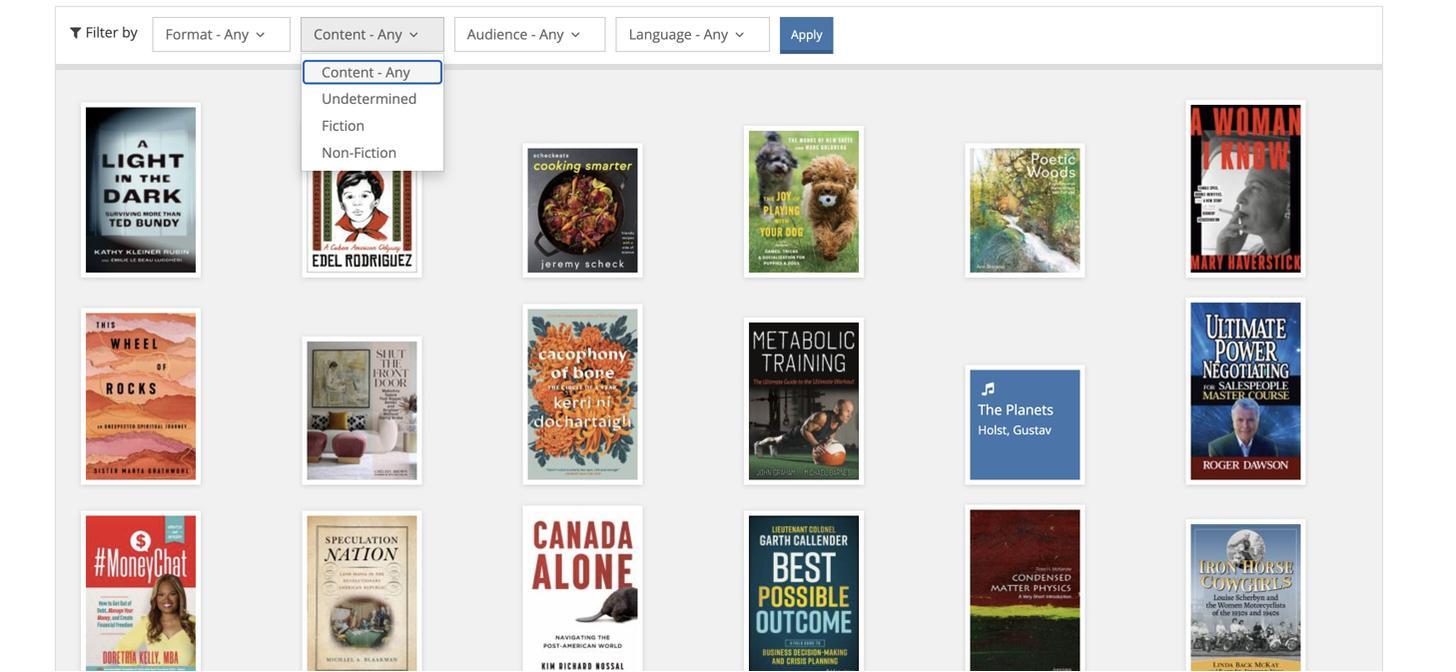 Task type: locate. For each thing, give the bounding box(es) containing it.
content - any
[[314, 24, 402, 43]]

music image
[[978, 378, 998, 397]]

format - any
[[165, 24, 249, 43]]

any
[[224, 24, 249, 43], [378, 24, 402, 43], [539, 24, 564, 43], [704, 24, 728, 43], [386, 62, 410, 81]]

any for content - any
[[378, 24, 402, 43]]

1 vertical spatial content
[[322, 62, 374, 81]]

- right format
[[216, 24, 221, 43]]

fiction
[[322, 116, 365, 135], [354, 143, 397, 162]]

any right audience
[[539, 24, 564, 43]]

any for audience - any
[[539, 24, 564, 43]]

cacophony of bone image
[[528, 309, 638, 480]]

planets
[[1006, 400, 1054, 419]]

best possible outcome image
[[749, 516, 859, 671]]

format
[[165, 24, 212, 43]]

- up undetermined link
[[378, 62, 382, 81]]

content up content - any 'link'
[[314, 24, 366, 43]]

format - any button
[[152, 17, 291, 52]]

- for content - any undetermined fiction non-fiction
[[378, 62, 382, 81]]

- right language
[[695, 24, 700, 43]]

worm image
[[307, 125, 417, 272]]

language - any button
[[616, 17, 770, 52]]

this wheel of rocks image
[[86, 313, 196, 480]]

fiction up non-
[[322, 116, 365, 135]]

cooking smarter image
[[528, 148, 638, 272]]

- inside content - any undetermined fiction non-fiction
[[378, 62, 382, 81]]

non-fiction link
[[302, 139, 443, 166]]

holst,
[[978, 422, 1010, 438]]

any inside content - any undetermined fiction non-fiction
[[386, 62, 410, 81]]

content for content - any
[[314, 24, 366, 43]]

undetermined
[[322, 89, 417, 108]]

- inside 'dropdown button'
[[531, 24, 536, 43]]

a light in the dark image
[[86, 107, 196, 272]]

any right format
[[224, 24, 249, 43]]

content
[[314, 24, 366, 43], [322, 62, 374, 81]]

apply button
[[780, 17, 833, 54]]

- up content - any 'link'
[[370, 24, 374, 43]]

language
[[629, 24, 692, 43]]

content inside dropdown button
[[314, 24, 366, 43]]

language - any
[[629, 24, 728, 43]]

canada alone image
[[528, 511, 638, 671]]

0 vertical spatial content
[[314, 24, 366, 43]]

any up content - any 'link'
[[378, 24, 402, 43]]

content inside content - any undetermined fiction non-fiction
[[322, 62, 374, 81]]

any up undetermined link
[[386, 62, 410, 81]]

1 vertical spatial fiction
[[354, 143, 397, 162]]

filter
[[85, 22, 118, 41]]

- for audience - any
[[531, 24, 536, 43]]

content up undetermined
[[322, 62, 374, 81]]

fiction down "fiction" 'link'
[[354, 143, 397, 162]]

- right audience
[[531, 24, 536, 43]]

speculation nation image
[[307, 516, 417, 671]]

any for format - any
[[224, 24, 249, 43]]

- for content - any
[[370, 24, 374, 43]]

-
[[216, 24, 221, 43], [370, 24, 374, 43], [531, 24, 536, 43], [695, 24, 700, 43], [378, 62, 382, 81]]

any inside 'dropdown button'
[[539, 24, 564, 43]]

any right language
[[704, 24, 728, 43]]

a woman i know image
[[1191, 105, 1301, 272]]

fiction link
[[302, 112, 443, 139]]

poetic woods image
[[970, 148, 1080, 272]]



Task type: vqa. For each thing, say whether or not it's contained in the screenshot.
audience - any
yes



Task type: describe. For each thing, give the bounding box(es) containing it.
apply
[[791, 26, 822, 42]]

audience - any
[[467, 24, 564, 43]]

the planets holst, gustav
[[978, 400, 1054, 438]]

- for format - any
[[216, 24, 221, 43]]

by
[[122, 22, 137, 41]]

#moneychat image
[[86, 516, 196, 671]]

filter by
[[85, 22, 137, 41]]

metabolic training image
[[749, 323, 859, 480]]

- for language - any
[[695, 24, 700, 43]]

shut the front door image
[[307, 341, 417, 480]]

filter image
[[66, 22, 85, 41]]

audience - any button
[[454, 17, 606, 52]]

the
[[978, 400, 1002, 419]]

content - any link
[[302, 59, 443, 86]]

condensed matter physics image
[[970, 510, 1080, 671]]

content - any button
[[301, 17, 444, 52]]

audience
[[467, 24, 528, 43]]

iron horse cowgirls image
[[1191, 524, 1301, 671]]

content for content - any undetermined fiction non-fiction
[[322, 62, 374, 81]]

any for language - any
[[704, 24, 728, 43]]

gustav
[[1013, 422, 1051, 438]]

content - any undetermined fiction non-fiction
[[322, 62, 417, 162]]

0 vertical spatial fiction
[[322, 116, 365, 135]]

the joy of playing with your dog image
[[749, 131, 859, 272]]

undetermined link
[[302, 86, 443, 112]]

any for content - any undetermined fiction non-fiction
[[386, 62, 410, 81]]

ultimate power negotiating for salespeople master course image
[[1191, 302, 1301, 480]]

non-
[[322, 143, 354, 162]]



